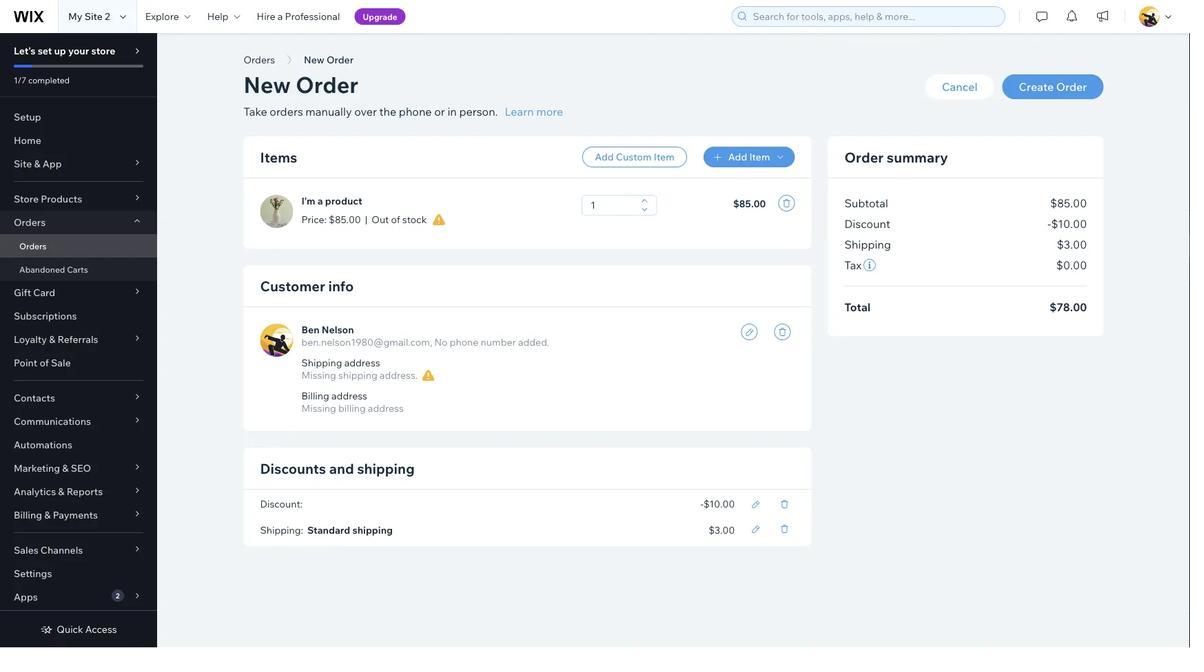 Task type: vqa. For each thing, say whether or not it's contained in the screenshot.
Out of stock
yes



Task type: locate. For each thing, give the bounding box(es) containing it.
orders button
[[237, 50, 282, 70]]

1 vertical spatial of
[[40, 357, 49, 369]]

orders inside button
[[244, 54, 275, 66]]

products
[[41, 193, 82, 205]]

order summary
[[845, 149, 949, 166]]

address for shipping
[[345, 357, 380, 369]]

$78.00
[[1050, 301, 1088, 314]]

& left seo
[[62, 463, 69, 475]]

number
[[481, 336, 516, 349]]

1 vertical spatial missing
[[302, 403, 336, 415]]

0 horizontal spatial of
[[40, 357, 49, 369]]

i'm
[[302, 195, 316, 207]]

1 horizontal spatial new
[[304, 54, 325, 66]]

sales channels button
[[0, 539, 157, 563]]

& inside 'popup button'
[[34, 158, 40, 170]]

0 vertical spatial new
[[304, 54, 325, 66]]

1 vertical spatial 2
[[116, 592, 120, 601]]

0 vertical spatial $10.00
[[1052, 217, 1088, 231]]

2 right my at the left of page
[[105, 10, 110, 22]]

2 add from the left
[[729, 151, 748, 163]]

1 vertical spatial site
[[14, 158, 32, 170]]

new inside new order take orders manually over the phone or in person. learn more
[[244, 71, 291, 99]]

order
[[327, 54, 354, 66], [296, 71, 359, 99], [1057, 80, 1088, 94], [845, 149, 884, 166]]

1 vertical spatial new
[[244, 71, 291, 99]]

a
[[278, 10, 283, 22], [318, 195, 323, 207]]

address up missing shipping address.
[[345, 357, 380, 369]]

0 vertical spatial billing
[[302, 390, 329, 402]]

& down analytics & reports
[[44, 510, 51, 522]]

& inside popup button
[[49, 334, 55, 346]]

new for new order take orders manually over the phone or in person. learn more
[[244, 71, 291, 99]]

app
[[43, 158, 62, 170]]

access
[[85, 624, 117, 636]]

2 missing from the top
[[302, 403, 336, 415]]

discounts and shipping
[[260, 460, 415, 477]]

0 vertical spatial 2
[[105, 10, 110, 22]]

new inside button
[[304, 54, 325, 66]]

2 vertical spatial orders
[[19, 241, 47, 251]]

of
[[391, 214, 400, 226], [40, 357, 49, 369]]

1 horizontal spatial phone
[[450, 336, 479, 349]]

1 vertical spatial orders
[[14, 217, 46, 229]]

0 vertical spatial -
[[1048, 217, 1052, 231]]

1 horizontal spatial billing
[[302, 390, 329, 402]]

0 horizontal spatial -$10.00
[[701, 499, 735, 511]]

billing inside billing address missing billing address
[[302, 390, 329, 402]]

shipping right the and
[[357, 460, 415, 477]]

quick access button
[[40, 624, 117, 636]]

a right i'm
[[318, 195, 323, 207]]

let's set up your store
[[14, 45, 115, 57]]

new down professional
[[304, 54, 325, 66]]

phone left "or" at the top
[[399, 105, 432, 119]]

billing
[[302, 390, 329, 402], [14, 510, 42, 522]]

$3.00
[[1057, 238, 1088, 252], [709, 525, 735, 537]]

1 vertical spatial shipping
[[302, 357, 342, 369]]

1 vertical spatial shipping
[[357, 460, 415, 477]]

1 horizontal spatial item
[[750, 151, 771, 163]]

completed
[[28, 75, 70, 85]]

0 horizontal spatial item
[[654, 151, 675, 163]]

store
[[14, 193, 39, 205]]

customer info
[[260, 278, 354, 295]]

2 vertical spatial shipping
[[353, 525, 393, 537]]

missing down "shipping address"
[[302, 370, 336, 382]]

1 horizontal spatial $10.00
[[1052, 217, 1088, 231]]

customer
[[260, 278, 325, 295]]

subscriptions link
[[0, 305, 157, 328]]

billing & payments button
[[0, 504, 157, 527]]

& right loyalty
[[49, 334, 55, 346]]

store products button
[[0, 188, 157, 211]]

gift card button
[[0, 281, 157, 305]]

0 vertical spatial of
[[391, 214, 400, 226]]

$85.00 down add item button
[[734, 198, 766, 210]]

a for i'm
[[318, 195, 323, 207]]

info
[[329, 278, 354, 295]]

or
[[435, 105, 445, 119]]

address
[[345, 357, 380, 369], [332, 390, 368, 402], [368, 403, 404, 415]]

orders
[[244, 54, 275, 66], [14, 217, 46, 229], [19, 241, 47, 251]]

billing inside dropdown button
[[14, 510, 42, 522]]

add for add custom item
[[595, 151, 614, 163]]

add for add item
[[729, 151, 748, 163]]

upgrade button
[[355, 8, 406, 25]]

0 vertical spatial -$10.00
[[1048, 217, 1088, 231]]

-
[[1048, 217, 1052, 231], [701, 499, 704, 511]]

of inside sidebar 'element'
[[40, 357, 49, 369]]

1 horizontal spatial of
[[391, 214, 400, 226]]

1 vertical spatial -
[[701, 499, 704, 511]]

0 horizontal spatial billing
[[14, 510, 42, 522]]

1 horizontal spatial 2
[[116, 592, 120, 601]]

a for hire
[[278, 10, 283, 22]]

channels
[[41, 545, 83, 557]]

missing left billing
[[302, 403, 336, 415]]

carts
[[67, 264, 88, 275]]

0 horizontal spatial new
[[244, 71, 291, 99]]

order inside new order take orders manually over the phone or in person. learn more
[[296, 71, 359, 99]]

0 vertical spatial shipping
[[845, 238, 891, 252]]

0 vertical spatial a
[[278, 10, 283, 22]]

missing shipping address.
[[302, 370, 418, 382]]

1 horizontal spatial $3.00
[[1057, 238, 1088, 252]]

0 vertical spatial orders
[[244, 54, 275, 66]]

address up billing
[[332, 390, 368, 402]]

1 vertical spatial billing
[[14, 510, 42, 522]]

1 add from the left
[[595, 151, 614, 163]]

help button
[[199, 0, 249, 33]]

orders down hire
[[244, 54, 275, 66]]

0 vertical spatial address
[[345, 357, 380, 369]]

$85.00 down product
[[329, 214, 361, 226]]

shipping for shipping address
[[302, 357, 342, 369]]

0 horizontal spatial a
[[278, 10, 283, 22]]

1 horizontal spatial shipping
[[845, 238, 891, 252]]

new down orders button
[[244, 71, 291, 99]]

out
[[372, 214, 389, 226]]

1 horizontal spatial -
[[1048, 217, 1052, 231]]

order right create
[[1057, 80, 1088, 94]]

0 vertical spatial phone
[[399, 105, 432, 119]]

of right out
[[391, 214, 400, 226]]

order for new order
[[327, 54, 354, 66]]

gift
[[14, 287, 31, 299]]

a right hire
[[278, 10, 283, 22]]

added.
[[518, 336, 550, 349]]

address.
[[380, 370, 418, 382]]

& left app
[[34, 158, 40, 170]]

new for new order
[[304, 54, 325, 66]]

0 horizontal spatial add
[[595, 151, 614, 163]]

loyalty & referrals
[[14, 334, 98, 346]]

site right my at the left of page
[[85, 10, 103, 22]]

order down the new order button
[[296, 71, 359, 99]]

of left sale
[[40, 357, 49, 369]]

$85.00 up $0.00
[[1051, 197, 1088, 210]]

ben
[[302, 324, 320, 336]]

of for point
[[40, 357, 49, 369]]

2 up access
[[116, 592, 120, 601]]

set
[[38, 45, 52, 57]]

communications button
[[0, 410, 157, 434]]

referrals
[[58, 334, 98, 346]]

site down "home"
[[14, 158, 32, 170]]

shipping
[[339, 370, 378, 382], [357, 460, 415, 477], [353, 525, 393, 537]]

2 vertical spatial address
[[368, 403, 404, 415]]

shipping down ben
[[302, 357, 342, 369]]

1 vertical spatial phone
[[450, 336, 479, 349]]

& for analytics
[[58, 486, 64, 498]]

1 vertical spatial address
[[332, 390, 368, 402]]

payments
[[53, 510, 98, 522]]

total
[[845, 301, 871, 314]]

1 vertical spatial $10.00
[[704, 499, 735, 511]]

billing for billing & payments
[[14, 510, 42, 522]]

0 horizontal spatial shipping
[[302, 357, 342, 369]]

1 horizontal spatial add
[[729, 151, 748, 163]]

shipping right standard
[[353, 525, 393, 537]]

standard
[[307, 525, 350, 537]]

1 horizontal spatial a
[[318, 195, 323, 207]]

orders for orders dropdown button
[[14, 217, 46, 229]]

order up subtotal
[[845, 149, 884, 166]]

address right billing
[[368, 403, 404, 415]]

billing down "shipping address"
[[302, 390, 329, 402]]

marketing & seo button
[[0, 457, 157, 481]]

shipping:
[[260, 525, 303, 537]]

& inside dropdown button
[[58, 486, 64, 498]]

orders up abandoned
[[19, 241, 47, 251]]

hire
[[257, 10, 276, 22]]

2 item from the left
[[750, 151, 771, 163]]

person.
[[459, 105, 498, 119]]

out of stock
[[372, 214, 427, 226]]

add custom item button
[[583, 147, 687, 168]]

order for create order
[[1057, 80, 1088, 94]]

0 vertical spatial missing
[[302, 370, 336, 382]]

subscriptions
[[14, 310, 77, 322]]

your
[[68, 45, 89, 57]]

the
[[380, 105, 397, 119]]

0 horizontal spatial $3.00
[[709, 525, 735, 537]]

orders down store
[[14, 217, 46, 229]]

point
[[14, 357, 37, 369]]

1 vertical spatial a
[[318, 195, 323, 207]]

phone right 'no'
[[450, 336, 479, 349]]

shipping address
[[302, 357, 380, 369]]

site
[[85, 10, 103, 22], [14, 158, 32, 170]]

shipping down "shipping address"
[[339, 370, 378, 382]]

store
[[91, 45, 115, 57]]

1 horizontal spatial -$10.00
[[1048, 217, 1088, 231]]

shipping down the discount on the right top of the page
[[845, 238, 891, 252]]

order down professional
[[327, 54, 354, 66]]

0 horizontal spatial site
[[14, 158, 32, 170]]

0 vertical spatial site
[[85, 10, 103, 22]]

billing down analytics
[[14, 510, 42, 522]]

& for marketing
[[62, 463, 69, 475]]

settings link
[[0, 563, 157, 586]]

1 horizontal spatial $85.00
[[734, 198, 766, 210]]

phone inside new order take orders manually over the phone or in person. learn more
[[399, 105, 432, 119]]

& left reports
[[58, 486, 64, 498]]

$10.00
[[1052, 217, 1088, 231], [704, 499, 735, 511]]

reports
[[67, 486, 103, 498]]

orders inside dropdown button
[[14, 217, 46, 229]]

None text field
[[587, 196, 637, 215]]

0 horizontal spatial phone
[[399, 105, 432, 119]]

phone
[[399, 105, 432, 119], [450, 336, 479, 349]]

my site 2
[[68, 10, 110, 22]]



Task type: describe. For each thing, give the bounding box(es) containing it.
i'm a product
[[302, 195, 362, 207]]

subtotal
[[845, 197, 889, 210]]

setup link
[[0, 105, 157, 129]]

communications
[[14, 416, 91, 428]]

shipping for shipping
[[845, 238, 891, 252]]

& for site
[[34, 158, 40, 170]]

0 horizontal spatial $10.00
[[704, 499, 735, 511]]

learn more link
[[505, 103, 563, 120]]

analytics & reports
[[14, 486, 103, 498]]

shipping: standard shipping
[[260, 525, 393, 537]]

let's
[[14, 45, 36, 57]]

automations
[[14, 439, 72, 451]]

manually
[[306, 105, 352, 119]]

& for loyalty
[[49, 334, 55, 346]]

site inside 'popup button'
[[14, 158, 32, 170]]

billing for billing address missing billing address
[[302, 390, 329, 402]]

abandoned
[[19, 264, 65, 275]]

custom
[[616, 151, 652, 163]]

ben nelson image
[[260, 324, 293, 357]]

apps
[[14, 592, 38, 604]]

orders link
[[0, 234, 157, 258]]

items
[[260, 149, 297, 166]]

product
[[325, 195, 362, 207]]

card
[[33, 287, 55, 299]]

orders
[[270, 105, 303, 119]]

billing & payments
[[14, 510, 98, 522]]

orders button
[[0, 211, 157, 234]]

site & app
[[14, 158, 62, 170]]

add item button
[[704, 147, 795, 168]]

1 vertical spatial $3.00
[[709, 525, 735, 537]]

stock
[[403, 214, 427, 226]]

phone inside ben nelson ben.nelson1980@gmail.com , no phone number added.
[[450, 336, 479, 349]]

1 item from the left
[[654, 151, 675, 163]]

home
[[14, 134, 41, 147]]

orders for orders link
[[19, 241, 47, 251]]

shipping for and
[[357, 460, 415, 477]]

marketing & seo
[[14, 463, 91, 475]]

hire a professional link
[[249, 0, 348, 33]]

take
[[244, 105, 267, 119]]

home link
[[0, 129, 157, 152]]

2 horizontal spatial $85.00
[[1051, 197, 1088, 210]]

discounts
[[260, 460, 326, 477]]

order for new order take orders manually over the phone or in person. learn more
[[296, 71, 359, 99]]

up
[[54, 45, 66, 57]]

orders for orders button
[[244, 54, 275, 66]]

and
[[329, 460, 354, 477]]

tax
[[845, 259, 862, 272]]

sales
[[14, 545, 38, 557]]

new order button
[[297, 50, 361, 70]]

create
[[1019, 80, 1054, 94]]

billing address missing billing address
[[302, 390, 404, 415]]

contacts button
[[0, 387, 157, 410]]

0 horizontal spatial 2
[[105, 10, 110, 22]]

quick
[[57, 624, 83, 636]]

$0.00
[[1057, 259, 1088, 272]]

nelson
[[322, 324, 354, 336]]

missing inside billing address missing billing address
[[302, 403, 336, 415]]

1/7 completed
[[14, 75, 70, 85]]

1 vertical spatial -$10.00
[[701, 499, 735, 511]]

sales channels
[[14, 545, 83, 557]]

0 horizontal spatial $85.00
[[329, 214, 361, 226]]

billing
[[339, 403, 366, 415]]

professional
[[285, 10, 340, 22]]

sale
[[51, 357, 71, 369]]

0 horizontal spatial -
[[701, 499, 704, 511]]

my
[[68, 10, 82, 22]]

contacts
[[14, 392, 55, 404]]

shipping for standard
[[353, 525, 393, 537]]

quick access
[[57, 624, 117, 636]]

0 vertical spatial shipping
[[339, 370, 378, 382]]

seo
[[71, 463, 91, 475]]

automations link
[[0, 434, 157, 457]]

analytics
[[14, 486, 56, 498]]

help
[[207, 10, 229, 22]]

1 missing from the top
[[302, 370, 336, 382]]

address for billing
[[332, 390, 368, 402]]

abandoned carts link
[[0, 258, 157, 281]]

price: $85.00 |
[[302, 214, 368, 226]]

ben nelson ben.nelson1980@gmail.com , no phone number added.
[[302, 324, 550, 349]]

no
[[435, 336, 448, 349]]

|
[[365, 214, 368, 226]]

add item
[[729, 151, 771, 163]]

sidebar element
[[0, 33, 157, 649]]

2 inside sidebar 'element'
[[116, 592, 120, 601]]

1/7
[[14, 75, 26, 85]]

setup
[[14, 111, 41, 123]]

of for out
[[391, 214, 400, 226]]

analytics & reports button
[[0, 481, 157, 504]]

Search for tools, apps, help & more... field
[[749, 7, 1001, 26]]

& for billing
[[44, 510, 51, 522]]

discount
[[845, 217, 891, 231]]

create order button
[[1003, 74, 1104, 99]]

hire a professional
[[257, 10, 340, 22]]

abandoned carts
[[19, 264, 88, 275]]

add custom item
[[595, 151, 675, 163]]

loyalty
[[14, 334, 47, 346]]

discount:
[[260, 499, 303, 511]]

0 vertical spatial $3.00
[[1057, 238, 1088, 252]]

1 horizontal spatial site
[[85, 10, 103, 22]]

loyalty & referrals button
[[0, 328, 157, 352]]



